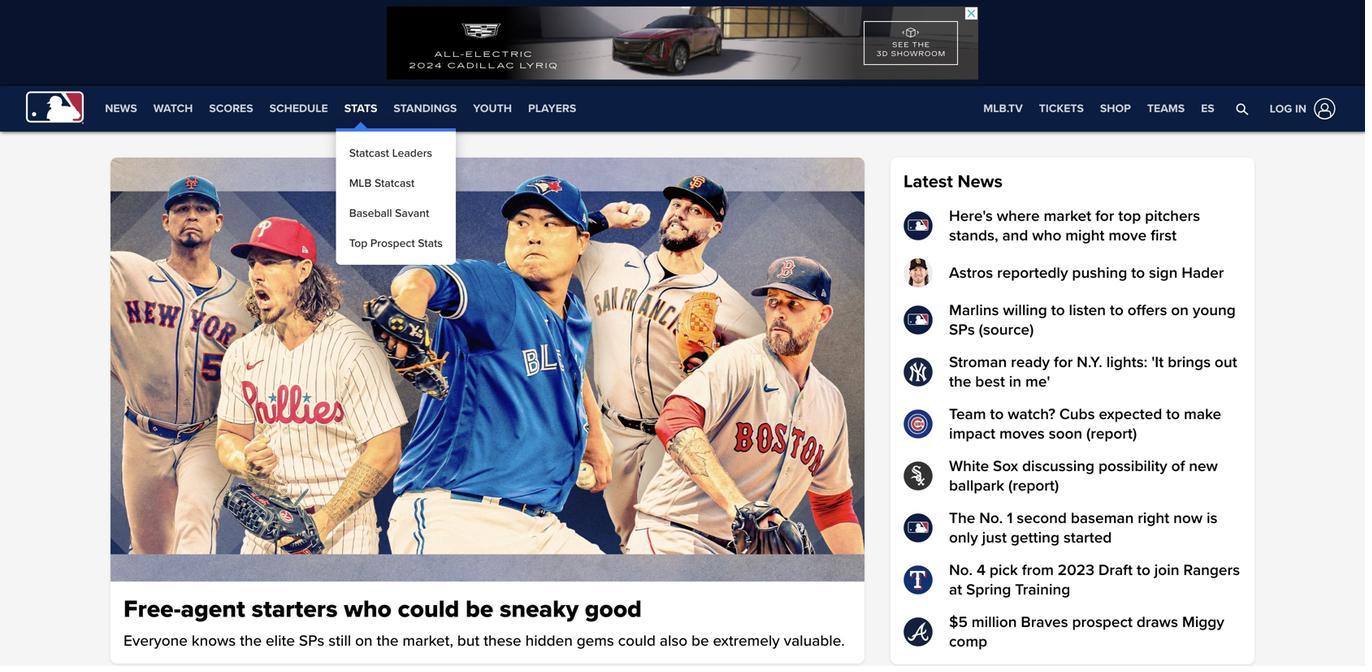 Task type: describe. For each thing, give the bounding box(es) containing it.
the
[[949, 509, 976, 528]]

teams
[[1148, 102, 1185, 115]]

where
[[997, 207, 1040, 226]]

savant
[[395, 206, 429, 220]]

(report) inside white sox discussing possibility of new ballpark (report)
[[1009, 477, 1059, 495]]

to right team
[[990, 405, 1004, 424]]

0 vertical spatial statcast
[[349, 146, 389, 160]]

4
[[977, 561, 986, 580]]

no. inside no. 4 pick from 2023 draft to join rangers at spring training
[[949, 561, 973, 580]]

and
[[1003, 226, 1029, 245]]

team to watch? cubs expected to make impact moves soon (report) link
[[904, 405, 1242, 444]]

to left make
[[1167, 405, 1180, 424]]

only
[[949, 529, 979, 547]]

sps inside the marlins willing to listen to offers on young sps (source)
[[949, 321, 975, 339]]

stats link
[[336, 86, 386, 132]]

in inside dropdown button
[[1296, 102, 1307, 116]]

cubs image
[[904, 410, 933, 439]]

free-agent starters who could be sneaky good image
[[111, 158, 865, 582]]

marlins willing to listen to offers on young sps (source)
[[949, 301, 1236, 339]]

mlb image for here's
[[904, 211, 933, 241]]

news inside secondary navigation element
[[105, 102, 137, 115]]

the no. 1 second baseman right now is only just getting started link
[[904, 509, 1242, 548]]

watch link
[[145, 86, 201, 132]]

n.y.
[[1077, 353, 1103, 372]]

miggy
[[1183, 613, 1225, 632]]

willing
[[1003, 301, 1048, 320]]

1 vertical spatial be
[[692, 632, 709, 651]]

top prospect stats
[[349, 237, 443, 250]]

news link
[[97, 86, 145, 132]]

white sox discussing possibility of new ballpark (report)
[[949, 457, 1218, 495]]

pick
[[990, 561, 1018, 580]]

from
[[1022, 561, 1054, 580]]

everyone
[[124, 632, 188, 651]]

ready
[[1011, 353, 1050, 372]]

watch
[[153, 102, 193, 115]]

no. 4 pick from 2023 draft to join rangers at spring training
[[949, 561, 1241, 600]]

elite
[[266, 632, 295, 651]]

might
[[1066, 226, 1105, 245]]

$5
[[949, 613, 968, 632]]

getting
[[1011, 529, 1060, 547]]

top
[[1119, 207, 1141, 226]]

extremely
[[713, 632, 780, 651]]

just
[[983, 529, 1007, 547]]

mlb statcast
[[349, 176, 415, 190]]

young
[[1193, 301, 1236, 320]]

offers
[[1128, 301, 1168, 320]]

expected
[[1099, 405, 1163, 424]]

es link
[[1193, 86, 1223, 132]]

schedule link
[[261, 86, 336, 132]]

ballpark
[[949, 477, 1005, 495]]

mlb.tv link
[[976, 86, 1031, 132]]

right
[[1138, 509, 1170, 528]]

$5 million braves prospect draws miggy comp
[[949, 613, 1225, 652]]

players
[[528, 102, 577, 115]]

second
[[1017, 509, 1067, 528]]

to left "sign"
[[1132, 264, 1146, 282]]

marlins
[[949, 301, 999, 320]]

2023
[[1058, 561, 1095, 580]]

reportedly
[[998, 264, 1069, 282]]

here's where market for top pitchers stands, and who might move first
[[949, 207, 1201, 245]]

statcast leaders link
[[343, 138, 449, 168]]

statcast leaders
[[349, 146, 432, 160]]

starters
[[252, 595, 338, 625]]

1 vertical spatial statcast
[[375, 176, 415, 190]]

white
[[949, 457, 989, 476]]

team
[[949, 405, 986, 424]]

pushing
[[1073, 264, 1128, 282]]

1
[[1007, 509, 1013, 528]]

free-agent starters who could be sneaky good link
[[124, 595, 852, 625]]

join
[[1155, 561, 1180, 580]]

these
[[484, 632, 522, 651]]

free-agent starters who could be sneaky good everyone knows the elite sps still on the market, but these hidden gems could also be extremely valuable.
[[124, 595, 845, 651]]

no. 4 pick from 2023 draft to join rangers at spring training link
[[904, 561, 1242, 600]]

pitchers
[[1145, 207, 1201, 226]]

1 horizontal spatial news
[[958, 171, 1003, 193]]

training
[[1016, 581, 1071, 600]]

astros reportedly pushing to sign hader
[[949, 264, 1225, 282]]

shop
[[1101, 102, 1131, 115]]

the no. 1 second baseman right now is only just getting started
[[949, 509, 1218, 547]]

in inside stroman ready for n.y. lights: 'it brings out the best in me'
[[1009, 373, 1022, 391]]

standings link
[[386, 86, 465, 132]]

first
[[1151, 226, 1177, 245]]

latest
[[904, 171, 953, 193]]

draws
[[1137, 613, 1179, 632]]

baseball savant link
[[343, 198, 449, 228]]

million
[[972, 613, 1017, 632]]



Task type: locate. For each thing, give the bounding box(es) containing it.
1 vertical spatial (report)
[[1009, 477, 1059, 495]]

yankees image
[[904, 358, 933, 387]]

0 horizontal spatial sps
[[299, 632, 325, 651]]

possibility
[[1099, 457, 1168, 476]]

for inside stroman ready for n.y. lights: 'it brings out the best in me'
[[1054, 353, 1073, 372]]

1 horizontal spatial in
[[1296, 102, 1307, 116]]

prospect
[[1073, 613, 1133, 632]]

no. inside the no. 1 second baseman right now is only just getting started
[[980, 509, 1003, 528]]

0 horizontal spatial for
[[1054, 353, 1073, 372]]

market,
[[403, 632, 454, 651]]

at
[[949, 581, 963, 600]]

sneaky
[[500, 595, 579, 625]]

mlb image down the latest
[[904, 211, 933, 241]]

top
[[349, 237, 368, 250]]

1 vertical spatial sps
[[299, 632, 325, 651]]

(report) inside team to watch? cubs expected to make impact moves soon (report)
[[1087, 425, 1137, 443]]

make
[[1184, 405, 1222, 424]]

0 vertical spatial on
[[1172, 301, 1189, 320]]

rangers
[[1184, 561, 1241, 580]]

2 mlb image from the top
[[904, 306, 933, 335]]

stands,
[[949, 226, 999, 245]]

who up "still"
[[344, 595, 392, 625]]

j. hader image
[[904, 259, 933, 288]]

moves
[[1000, 425, 1045, 443]]

0 horizontal spatial (report)
[[1009, 477, 1059, 495]]

who inside the "here's where market for top pitchers stands, and who might move first"
[[1033, 226, 1062, 245]]

leaders
[[392, 146, 432, 160]]

0 vertical spatial in
[[1296, 102, 1307, 116]]

lights:
[[1107, 353, 1148, 372]]

sign
[[1149, 264, 1178, 282]]

braves
[[1021, 613, 1069, 632]]

0 horizontal spatial be
[[466, 595, 494, 625]]

top navigation element
[[0, 86, 1366, 265]]

1 horizontal spatial no.
[[980, 509, 1003, 528]]

who inside free-agent starters who could be sneaky good everyone knows the elite sps still on the market, but these hidden gems could also be extremely valuable.
[[344, 595, 392, 625]]

white sox image
[[904, 462, 933, 491]]

players link
[[520, 86, 585, 132]]

the down stroman
[[949, 373, 972, 391]]

for inside the "here's where market for top pitchers stands, and who might move first"
[[1096, 207, 1115, 226]]

impact
[[949, 425, 996, 443]]

es
[[1202, 102, 1215, 115]]

youth
[[473, 102, 512, 115]]

astros reportedly pushing to sign hader link
[[904, 259, 1242, 288]]

scores
[[209, 102, 253, 115]]

top prospect stats link
[[343, 228, 449, 259]]

stroman
[[949, 353, 1007, 372]]

(source)
[[979, 321, 1034, 339]]

also
[[660, 632, 688, 651]]

the left elite
[[240, 632, 262, 651]]

now
[[1174, 509, 1203, 528]]

mlb image down j. hader icon
[[904, 306, 933, 335]]

comp
[[949, 633, 988, 652]]

0 horizontal spatial no.
[[949, 561, 973, 580]]

mlb
[[349, 176, 372, 190]]

1 vertical spatial news
[[958, 171, 1003, 193]]

tickets link
[[1031, 86, 1092, 132]]

new
[[1189, 457, 1218, 476]]

stroman ready for n.y. lights: 'it brings out the best in me'
[[949, 353, 1238, 391]]

to right listen
[[1110, 301, 1124, 320]]

here's where market for top pitchers stands, and who might move first link
[[904, 206, 1242, 245]]

stats
[[344, 102, 378, 115], [418, 237, 443, 250]]

0 horizontal spatial news
[[105, 102, 137, 115]]

standings
[[394, 102, 457, 115]]

0 vertical spatial sps
[[949, 321, 975, 339]]

search image
[[1237, 102, 1250, 115]]

scores link
[[201, 86, 261, 132]]

tertiary navigation element
[[976, 86, 1223, 132]]

0 vertical spatial no.
[[980, 509, 1003, 528]]

on inside free-agent starters who could be sneaky good everyone knows the elite sps still on the market, but these hidden gems could also be extremely valuable.
[[355, 632, 373, 651]]

braves image
[[904, 618, 933, 647]]

1 vertical spatial stats
[[418, 237, 443, 250]]

could left the also
[[618, 632, 656, 651]]

sps down marlins
[[949, 321, 975, 339]]

for left n.y.
[[1054, 353, 1073, 372]]

tickets
[[1040, 102, 1084, 115]]

0 vertical spatial who
[[1033, 226, 1062, 245]]

major league baseball image
[[26, 91, 84, 124]]

on inside the marlins willing to listen to offers on young sps (source)
[[1172, 301, 1189, 320]]

to inside no. 4 pick from 2023 draft to join rangers at spring training
[[1137, 561, 1151, 580]]

cubs
[[1060, 405, 1095, 424]]

1 horizontal spatial (report)
[[1087, 425, 1137, 443]]

log
[[1270, 102, 1293, 116]]

1 vertical spatial mlb image
[[904, 306, 933, 335]]

0 vertical spatial mlb image
[[904, 211, 933, 241]]

1 vertical spatial who
[[344, 595, 392, 625]]

be
[[466, 595, 494, 625], [692, 632, 709, 651]]

astros
[[949, 264, 994, 282]]

no. left 1
[[980, 509, 1003, 528]]

spring
[[967, 581, 1012, 600]]

1 horizontal spatial the
[[377, 632, 399, 651]]

hader
[[1182, 264, 1225, 282]]

in left me'
[[1009, 373, 1022, 391]]

1 mlb image from the top
[[904, 211, 933, 241]]

in right log
[[1296, 102, 1307, 116]]

(report) down discussing
[[1009, 477, 1059, 495]]

$5 million braves prospect draws miggy comp link
[[904, 613, 1242, 652]]

mlb image for marlins
[[904, 306, 933, 335]]

be right the also
[[692, 632, 709, 651]]

stats down savant
[[418, 237, 443, 250]]

0 vertical spatial stats
[[344, 102, 378, 115]]

baseman
[[1071, 509, 1134, 528]]

sox
[[993, 457, 1019, 476]]

1 horizontal spatial for
[[1096, 207, 1115, 226]]

brings
[[1168, 353, 1211, 372]]

to left join
[[1137, 561, 1151, 580]]

started
[[1064, 529, 1112, 547]]

schedule
[[270, 102, 328, 115]]

mlb image inside here's where market for top pitchers stands, and who might move first link
[[904, 211, 933, 241]]

mlb.tv
[[984, 102, 1023, 115]]

sps left "still"
[[299, 632, 325, 651]]

no. up at
[[949, 561, 973, 580]]

who down market
[[1033, 226, 1062, 245]]

teams link
[[1140, 86, 1193, 132]]

0 vertical spatial news
[[105, 102, 137, 115]]

mlb image
[[904, 514, 933, 543]]

who
[[1033, 226, 1062, 245], [344, 595, 392, 625]]

mlb image
[[904, 211, 933, 241], [904, 306, 933, 335]]

to left listen
[[1052, 301, 1065, 320]]

is
[[1207, 509, 1218, 528]]

news left watch
[[105, 102, 137, 115]]

watch?
[[1008, 405, 1056, 424]]

0 horizontal spatial stats
[[344, 102, 378, 115]]

2 horizontal spatial the
[[949, 373, 972, 391]]

youth link
[[465, 86, 520, 132]]

team to watch? cubs expected to make impact moves soon (report)
[[949, 405, 1222, 443]]

shop link
[[1092, 86, 1140, 132]]

0 horizontal spatial on
[[355, 632, 373, 651]]

gems
[[577, 632, 614, 651]]

1 vertical spatial no.
[[949, 561, 973, 580]]

1 horizontal spatial on
[[1172, 301, 1189, 320]]

stats inside 'link'
[[418, 237, 443, 250]]

but
[[457, 632, 480, 651]]

free-
[[124, 595, 181, 625]]

draft
[[1099, 561, 1133, 580]]

0 horizontal spatial the
[[240, 632, 262, 651]]

market
[[1044, 207, 1092, 226]]

1 horizontal spatial stats
[[418, 237, 443, 250]]

sps inside free-agent starters who could be sneaky good everyone knows the elite sps still on the market, but these hidden gems could also be extremely valuable.
[[299, 632, 325, 651]]

0 horizontal spatial could
[[398, 595, 460, 625]]

on right offers
[[1172, 301, 1189, 320]]

0 horizontal spatial who
[[344, 595, 392, 625]]

still
[[329, 632, 351, 651]]

1 vertical spatial could
[[618, 632, 656, 651]]

'it
[[1152, 353, 1164, 372]]

prospect
[[371, 237, 415, 250]]

valuable.
[[784, 632, 845, 651]]

1 horizontal spatial be
[[692, 632, 709, 651]]

(report) down the expected
[[1087, 425, 1137, 443]]

mlb statcast link
[[343, 168, 449, 198]]

baseball
[[349, 206, 392, 220]]

on right "still"
[[355, 632, 373, 651]]

1 vertical spatial on
[[355, 632, 373, 651]]

1 vertical spatial in
[[1009, 373, 1022, 391]]

0 horizontal spatial in
[[1009, 373, 1022, 391]]

advertisement element
[[387, 7, 979, 80]]

good
[[585, 595, 642, 625]]

0 vertical spatial (report)
[[1087, 425, 1137, 443]]

0 vertical spatial could
[[398, 595, 460, 625]]

stats up statcast leaders
[[344, 102, 378, 115]]

the inside stroman ready for n.y. lights: 'it brings out the best in me'
[[949, 373, 972, 391]]

0 vertical spatial for
[[1096, 207, 1115, 226]]

rangers image
[[904, 566, 933, 595]]

agent
[[181, 595, 245, 625]]

1 horizontal spatial who
[[1033, 226, 1062, 245]]

me'
[[1026, 373, 1051, 391]]

the left market,
[[377, 632, 399, 651]]

be up but
[[466, 595, 494, 625]]

secondary navigation element
[[97, 86, 585, 265]]

listen
[[1069, 301, 1106, 320]]

could
[[398, 595, 460, 625], [618, 632, 656, 651]]

statcast down the statcast leaders link
[[375, 176, 415, 190]]

mlb image inside marlins willing to listen to offers on young sps (source) link
[[904, 306, 933, 335]]

could up market,
[[398, 595, 460, 625]]

1 vertical spatial for
[[1054, 353, 1073, 372]]

for left the "top"
[[1096, 207, 1115, 226]]

0 vertical spatial be
[[466, 595, 494, 625]]

on
[[1172, 301, 1189, 320], [355, 632, 373, 651]]

stroman ready for n.y. lights: 'it brings out the best in me' link
[[904, 353, 1242, 392]]

1 horizontal spatial sps
[[949, 321, 975, 339]]

statcast up mlb
[[349, 146, 389, 160]]

1 horizontal spatial could
[[618, 632, 656, 651]]

news up here's
[[958, 171, 1003, 193]]



Task type: vqa. For each thing, say whether or not it's contained in the screenshot.
on to the left
yes



